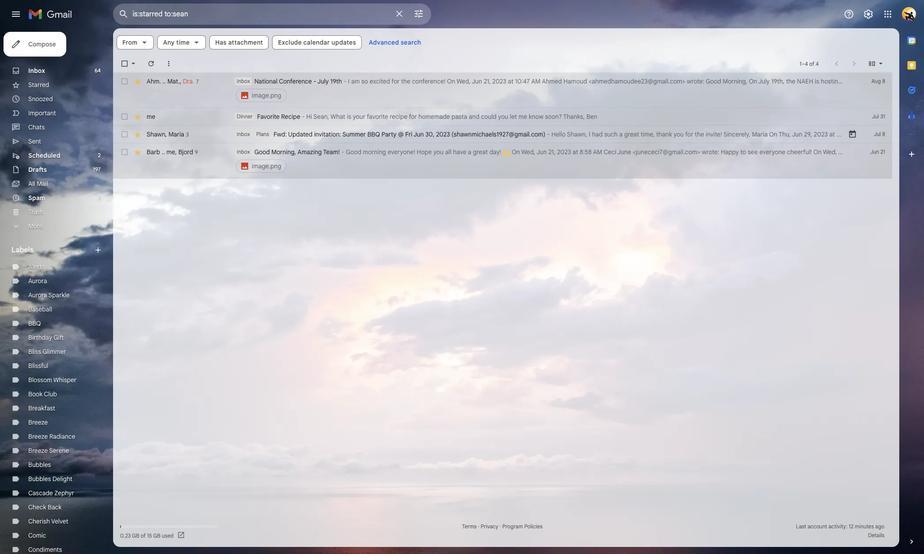 Task type: locate. For each thing, give the bounding box(es) containing it.
on wed, jun 21,  2023 at 8:58 am ceci june <junececi7@gmail.com> wrote: happy to see  everyone cheerful! on wed, jun 21, 2023 at 10:20 am
[[510, 148, 908, 156]]

maria left 3
[[169, 130, 184, 138]]

2 breeze from the top
[[28, 433, 48, 440]]

of left 15
[[141, 532, 146, 539]]

shawn up barb
[[147, 130, 165, 138]]

cell containing good morning, amazing team!
[[235, 148, 908, 174]]

1 cell from the top
[[235, 77, 921, 103]]

<ahmedhamoudee23@gmail.com>
[[589, 77, 685, 85]]

4 right –
[[816, 60, 819, 67]]

cherish velvet link
[[28, 517, 68, 525]]

row containing ahm.
[[113, 72, 921, 108]]

19th,
[[771, 77, 785, 85]]

1 vertical spatial great
[[473, 148, 488, 156]]

soon?
[[545, 113, 562, 121]]

<junececi7@gmail.com>
[[633, 148, 700, 156]]

0 horizontal spatial gb
[[132, 532, 139, 539]]

0 vertical spatial 1
[[800, 60, 802, 67]]

on left 19th, in the top right of the page
[[749, 77, 757, 85]]

1 vertical spatial a
[[468, 148, 471, 156]]

maria up see
[[752, 130, 768, 138]]

last account activity: 12 minutes ago details
[[796, 523, 885, 539]]

2 july from the left
[[759, 77, 770, 85]]

0 horizontal spatial great
[[473, 148, 488, 156]]

2 vertical spatial you
[[433, 148, 444, 156]]

michaels
[[881, 130, 906, 138]]

the
[[401, 77, 410, 85], [786, 77, 796, 85], [695, 130, 704, 138]]

.. right barb
[[162, 148, 165, 156]]

0 horizontal spatial wed,
[[457, 77, 471, 85]]

advanced search
[[369, 38, 421, 46]]

shawn,
[[567, 130, 587, 138]]

am right '8:58'
[[593, 148, 602, 156]]

ceci
[[604, 148, 616, 156]]

shawn right the pm
[[860, 130, 879, 138]]

cell containing national conference - july 19th
[[235, 77, 921, 103]]

ago
[[875, 523, 885, 530]]

1 4 from the left
[[805, 60, 808, 67]]

breeze for breeze serene
[[28, 447, 48, 455]]

8 right 'aug' at top right
[[882, 78, 885, 84]]

all
[[445, 148, 451, 156]]

serene
[[49, 447, 69, 455]]

0 horizontal spatial ,
[[165, 130, 167, 138]]

1 vertical spatial jul
[[874, 131, 881, 137]]

2 vertical spatial breeze
[[28, 447, 48, 455]]

morning, left 19th, in the top right of the page
[[723, 77, 748, 85]]

, for me
[[175, 148, 177, 156]]

hi
[[306, 113, 312, 121]]

1 horizontal spatial 1
[[800, 60, 802, 67]]

1 inside labels navigation
[[99, 194, 101, 201]]

great inside cell
[[473, 148, 488, 156]]

breakfast link
[[28, 404, 55, 412]]

0 vertical spatial 8
[[882, 78, 885, 84]]

a right have
[[468, 148, 471, 156]]

main content containing from
[[113, 28, 924, 547]]

sparkle
[[48, 291, 70, 299]]

8 for 3
[[882, 131, 885, 137]]

2 horizontal spatial for
[[685, 130, 693, 138]]

i
[[348, 77, 350, 85], [909, 77, 910, 85], [589, 130, 591, 138]]

0 horizontal spatial 1
[[99, 194, 101, 201]]

2 4 from the left
[[816, 60, 819, 67]]

1 vertical spatial ,
[[165, 130, 167, 138]]

1 horizontal spatial for
[[409, 113, 417, 121]]

row containing barb
[[113, 143, 908, 178]]

updated
[[288, 130, 312, 138]]

july left 19th, in the top right of the page
[[759, 77, 770, 85]]

1 horizontal spatial july
[[759, 77, 770, 85]]

gb right 15
[[153, 532, 161, 539]]

the right 19th, in the top right of the page
[[786, 77, 796, 85]]

delight
[[53, 475, 72, 483]]

1 vertical spatial wrote:
[[702, 148, 719, 156]]

1 vertical spatial cell
[[235, 148, 908, 174]]

1 vertical spatial breeze
[[28, 433, 48, 440]]

good for inbox good morning, amazing team!
[[254, 148, 270, 156]]

.. left mat.
[[163, 77, 166, 85]]

row
[[113, 72, 921, 108], [113, 108, 892, 125], [113, 125, 924, 143], [113, 143, 908, 178]]

refresh image
[[147, 59, 156, 68]]

wed, down 4:32
[[823, 148, 837, 156]]

bbq left party
[[367, 130, 380, 138]]

me
[[147, 113, 155, 121], [519, 113, 527, 121], [166, 148, 175, 156]]

aurora down aurora link
[[28, 291, 47, 299]]

am right 10:47
[[531, 77, 541, 85]]

bubbles down the breeze serene link
[[28, 461, 51, 469]]

i left will
[[909, 77, 910, 85]]

comic link
[[28, 531, 46, 539]]

1 horizontal spatial ,
[[175, 148, 177, 156]]

2 8 from the top
[[882, 131, 885, 137]]

· right 'privacy'
[[500, 523, 501, 530]]

0 horizontal spatial morning,
[[271, 148, 296, 156]]

breeze up the bubbles link
[[28, 447, 48, 455]]

1 aurora from the top
[[28, 277, 47, 285]]

1 vertical spatial morning,
[[271, 148, 296, 156]]

1 vertical spatial 1
[[99, 194, 101, 201]]

0 horizontal spatial for
[[392, 77, 400, 85]]

the left invite!
[[695, 130, 704, 138]]

1 vertical spatial you
[[674, 130, 684, 138]]

2 horizontal spatial wed,
[[823, 148, 837, 156]]

cascade zephyr link
[[28, 489, 74, 497]]

jul
[[872, 113, 879, 120], [874, 131, 881, 137]]

0 vertical spatial ,
[[180, 77, 181, 85]]

bubbles
[[28, 461, 51, 469], [28, 475, 51, 483]]

aurora down alerts link
[[28, 277, 47, 285]]

i left had
[[589, 130, 591, 138]]

bubbles down the bubbles link
[[28, 475, 51, 483]]

, left dra.
[[180, 77, 181, 85]]

trash
[[28, 208, 44, 216]]

jun
[[472, 77, 482, 85], [414, 130, 424, 138], [792, 130, 802, 138], [537, 148, 547, 156], [838, 148, 849, 156], [870, 148, 879, 155]]

spam
[[28, 194, 45, 202]]

you right thank
[[674, 130, 684, 138]]

account
[[808, 523, 827, 530]]

for inside cell
[[392, 77, 400, 85]]

blossom whisper
[[28, 376, 76, 384]]

jun up and
[[472, 77, 482, 85]]

settings image
[[863, 9, 874, 19]]

book club link
[[28, 390, 57, 398]]

advanced
[[369, 38, 399, 46]]

None checkbox
[[120, 77, 129, 86], [120, 112, 129, 121], [120, 148, 129, 156], [120, 77, 129, 86], [120, 112, 129, 121], [120, 148, 129, 156]]

footer
[[113, 522, 892, 540]]

row down let
[[113, 125, 924, 143]]

0 vertical spatial jul
[[872, 113, 879, 120]]

1 horizontal spatial me
[[166, 148, 175, 156]]

cell down shawn, in the top of the page
[[235, 148, 908, 174]]

1 vertical spatial bubbles
[[28, 475, 51, 483]]

me left bjord
[[166, 148, 175, 156]]

1 vertical spatial is
[[347, 113, 351, 121]]

cell
[[235, 77, 921, 103], [235, 148, 908, 174]]

1 horizontal spatial a
[[619, 130, 623, 138]]

1 vertical spatial of
[[141, 532, 146, 539]]

cell up thanks,
[[235, 77, 921, 103]]

row up (shawnmichaels1927@gmail.com)
[[113, 108, 892, 125]]

0 vertical spatial for
[[392, 77, 400, 85]]

0 vertical spatial aurora
[[28, 277, 47, 285]]

0 horizontal spatial 4
[[805, 60, 808, 67]]

1 vertical spatial aurora
[[28, 291, 47, 299]]

main content
[[113, 28, 924, 547]]

mail
[[37, 180, 48, 188]]

1 up naeh
[[800, 60, 802, 67]]

recipe
[[281, 113, 300, 121]]

barb .. me , bjord 9
[[147, 148, 198, 156]]

2023 right 29,
[[814, 130, 828, 138]]

1 horizontal spatial is
[[815, 77, 819, 85]]

0 vertical spatial wrote:
[[687, 77, 704, 85]]

1 vertical spatial 8
[[882, 131, 885, 137]]

21, down hello
[[548, 148, 556, 156]]

0 vertical spatial you
[[498, 113, 508, 121]]

me right let
[[519, 113, 527, 121]]

0 horizontal spatial ·
[[478, 523, 479, 530]]

2 horizontal spatial ,
[[180, 77, 181, 85]]

1 horizontal spatial gb
[[153, 532, 161, 539]]

1 horizontal spatial 21,
[[548, 148, 556, 156]]

attachment
[[228, 38, 263, 46]]

starred
[[28, 81, 49, 89]]

thank
[[656, 130, 672, 138]]

labels
[[11, 246, 33, 254]]

blissful
[[28, 362, 48, 370]]

you left all at the left top of the page
[[433, 148, 444, 156]]

197
[[93, 166, 101, 173]]

jun left 29,
[[792, 130, 802, 138]]

more image
[[164, 59, 173, 68]]

for right recipe
[[409, 113, 417, 121]]

cell for bjord
[[235, 148, 908, 174]]

🙌 image
[[503, 149, 510, 156]]

1 horizontal spatial bbq
[[367, 130, 380, 138]]

2 aurora from the top
[[28, 291, 47, 299]]

1 horizontal spatial great
[[624, 130, 639, 138]]

pm
[[850, 130, 859, 138]]

0 vertical spatial image.png
[[252, 91, 281, 99]]

3
[[186, 131, 189, 138]]

sean,
[[313, 113, 329, 121]]

a right such
[[619, 130, 623, 138]]

0 horizontal spatial good
[[254, 148, 270, 156]]

breeze down breeze link
[[28, 433, 48, 440]]

1 horizontal spatial maria
[[752, 130, 768, 138]]

4 up naeh
[[805, 60, 808, 67]]

the left the conference!
[[401, 77, 410, 85]]

sent
[[28, 137, 41, 145]]

july
[[317, 77, 329, 85], [759, 77, 770, 85]]

all
[[28, 180, 35, 188]]

on right cheerful!
[[814, 148, 822, 156]]

8 up 21
[[882, 131, 885, 137]]

wed, right the conference!
[[457, 77, 471, 85]]

12
[[849, 523, 854, 530]]

image.png for good
[[252, 162, 281, 170]]

everyone
[[760, 148, 785, 156]]

is right naeh
[[815, 77, 819, 85]]

any time
[[163, 38, 190, 46]]

details link
[[868, 532, 885, 539]]

more
[[28, 222, 43, 230]]

pasta
[[452, 113, 467, 121]]

2 bubbles from the top
[[28, 475, 51, 483]]

1 horizontal spatial of
[[809, 60, 814, 67]]

of right –
[[809, 60, 814, 67]]

2 vertical spatial ,
[[175, 148, 177, 156]]

i left am
[[348, 77, 350, 85]]

for right excited
[[392, 77, 400, 85]]

0 vertical spatial is
[[815, 77, 819, 85]]

wed, right 🙌 image
[[521, 148, 535, 156]]

3 breeze from the top
[[28, 447, 48, 455]]

4 row from the top
[[113, 143, 908, 178]]

0 vertical spatial breeze
[[28, 418, 48, 426]]

1 horizontal spatial 4
[[816, 60, 819, 67]]

you left let
[[498, 113, 508, 121]]

1 vertical spatial bbq
[[28, 319, 41, 327]]

breeze serene link
[[28, 447, 69, 455]]

· right terms
[[478, 523, 479, 530]]

0 horizontal spatial you
[[433, 148, 444, 156]]

aurora for aurora link
[[28, 277, 47, 285]]

0 horizontal spatial of
[[141, 532, 146, 539]]

image.png down inbox good morning, amazing team!
[[252, 162, 281, 170]]

me up shawn , maria 3 at the top of page
[[147, 113, 155, 121]]

inbox inside inbox good morning, amazing team!
[[237, 148, 250, 155]]

1 8 from the top
[[882, 78, 885, 84]]

0 horizontal spatial bbq
[[28, 319, 41, 327]]

,
[[180, 77, 181, 85], [165, 130, 167, 138], [175, 148, 177, 156]]

0 horizontal spatial a
[[468, 148, 471, 156]]

ahm. .. mat. , dra. 7
[[147, 77, 199, 85]]

1 vertical spatial for
[[409, 113, 417, 121]]

gb right 0.23 at the left bottom of the page
[[132, 532, 139, 539]]

21, down the pm
[[850, 148, 857, 156]]

2023 left 21
[[859, 148, 873, 156]]

2 horizontal spatial good
[[706, 77, 721, 85]]

1 for 1 – 4 of 4
[[800, 60, 802, 67]]

bbq inside labels navigation
[[28, 319, 41, 327]]

everyone!
[[388, 148, 415, 156]]

None search field
[[113, 4, 431, 25]]

0 vertical spatial of
[[809, 60, 814, 67]]

of inside footer
[[141, 532, 146, 539]]

1 vertical spatial image.png
[[252, 162, 281, 170]]

for left invite!
[[685, 130, 693, 138]]

row up let
[[113, 72, 921, 108]]

1
[[800, 60, 802, 67], [99, 194, 101, 201]]

None checkbox
[[120, 59, 129, 68], [120, 130, 129, 139], [120, 59, 129, 68], [120, 130, 129, 139]]

advanced search options image
[[410, 5, 428, 23]]

fwd:
[[274, 130, 287, 138]]

3 row from the top
[[113, 125, 924, 143]]

1 breeze from the top
[[28, 418, 48, 426]]

1 down 197
[[99, 194, 101, 201]]

, left bjord
[[175, 148, 177, 156]]

am right "10:20"
[[899, 148, 908, 156]]

0 horizontal spatial maria
[[169, 130, 184, 138]]

1 vertical spatial ..
[[162, 148, 165, 156]]

plans
[[256, 131, 269, 137]]

great left day!
[[473, 148, 488, 156]]

2 row from the top
[[113, 108, 892, 125]]

for
[[392, 77, 400, 85], [409, 113, 417, 121], [685, 130, 693, 138]]

tab list
[[899, 28, 924, 522]]

inbox national conference - july 19th - i am so excited for the conference! on wed, jun 21, 2023 at 10:47 am ahmed  hamoud <ahmedhamoudee23@gmail.com> wrote: good morning, on july 19th, the  naeh is hosting this conference, which i will
[[237, 77, 921, 85]]

jul up jun 21
[[874, 131, 881, 137]]

great left 'time,'
[[624, 130, 639, 138]]

1 image.png from the top
[[252, 91, 281, 99]]

policies
[[524, 523, 543, 530]]

image.png
[[252, 91, 281, 99], [252, 162, 281, 170]]

2 gb from the left
[[153, 532, 161, 539]]

bubbles for bubbles delight
[[28, 475, 51, 483]]

morning, down fwd: at the left top of page
[[271, 148, 296, 156]]

bbq
[[367, 130, 380, 138], [28, 319, 41, 327]]

- left hi
[[302, 113, 305, 121]]

blissful link
[[28, 362, 48, 370]]

has
[[215, 38, 227, 46]]

1 horizontal spatial ·
[[500, 523, 501, 530]]

compose button
[[4, 32, 66, 57]]

hosting
[[821, 77, 842, 85]]

july left 19th
[[317, 77, 329, 85]]

jul for dinner favorite recipe - hi sean, what is your favorite recipe for homemade pasta and could you let  me know soon? thanks, ben
[[872, 113, 879, 120]]

0 horizontal spatial july
[[317, 77, 329, 85]]

summer
[[343, 130, 366, 138]]

2023 right 30,
[[436, 130, 450, 138]]

..
[[163, 77, 166, 85], [162, 148, 165, 156]]

- right conference
[[313, 77, 316, 85]]

, up barb .. me , bjord 9
[[165, 130, 167, 138]]

ben
[[587, 113, 597, 121]]

cell for dra.
[[235, 77, 921, 103]]

0 horizontal spatial the
[[401, 77, 410, 85]]

0 horizontal spatial is
[[347, 113, 351, 121]]

breeze down "breakfast"
[[28, 418, 48, 426]]

image.png down national
[[252, 91, 281, 99]]

0 vertical spatial cell
[[235, 77, 921, 103]]

21, left 10:47
[[484, 77, 491, 85]]

bbq up birthday
[[28, 319, 41, 327]]

0 vertical spatial morning,
[[723, 77, 748, 85]]

row down (shawnmichaels1927@gmail.com)
[[113, 143, 908, 178]]

is left "your"
[[347, 113, 351, 121]]

breeze
[[28, 418, 48, 426], [28, 433, 48, 440], [28, 447, 48, 455]]

0 vertical spatial bubbles
[[28, 461, 51, 469]]

2 image.png from the top
[[252, 162, 281, 170]]

2 cell from the top
[[235, 148, 908, 174]]

recipe
[[390, 113, 407, 121]]

breeze for breeze link
[[28, 418, 48, 426]]

0 horizontal spatial am
[[531, 77, 541, 85]]

0 vertical spatial ..
[[163, 77, 166, 85]]

jul left 31 on the right top of page
[[872, 113, 879, 120]]

1 row from the top
[[113, 72, 921, 108]]

main menu image
[[11, 9, 21, 19]]

1 bubbles from the top
[[28, 461, 51, 469]]

follow link to manage storage image
[[177, 531, 186, 540]]

breeze radiance
[[28, 433, 75, 440]]

1 horizontal spatial good
[[346, 148, 361, 156]]



Task type: vqa. For each thing, say whether or not it's contained in the screenshot.
the to the middle
yes



Task type: describe. For each thing, give the bounding box(es) containing it.
1 horizontal spatial morning,
[[723, 77, 748, 85]]

party
[[382, 130, 397, 138]]

labels navigation
[[0, 28, 113, 554]]

4:32
[[837, 130, 849, 138]]

clear search image
[[391, 5, 408, 23]]

image.png for national
[[252, 91, 281, 99]]

important
[[28, 109, 56, 117]]

day!
[[489, 148, 501, 156]]

hello
[[552, 130, 566, 138]]

0.23 gb of 15 gb used
[[120, 532, 174, 539]]

1 horizontal spatial i
[[589, 130, 591, 138]]

2 horizontal spatial the
[[786, 77, 796, 85]]

alerts
[[28, 263, 45, 271]]

conference
[[279, 77, 312, 85]]

minutes
[[855, 523, 874, 530]]

last
[[796, 523, 806, 530]]

scheduled
[[28, 152, 60, 159]]

0 horizontal spatial 21,
[[484, 77, 491, 85]]

for for excited
[[392, 77, 400, 85]]

2 · from the left
[[500, 523, 501, 530]]

bliss
[[28, 348, 41, 356]]

2 horizontal spatial 21,
[[850, 148, 857, 156]]

row containing shawn
[[113, 125, 924, 143]]

a inside cell
[[468, 148, 471, 156]]

back
[[48, 503, 62, 511]]

check back link
[[28, 503, 62, 511]]

1 horizontal spatial wed,
[[521, 148, 535, 156]]

search mail image
[[116, 6, 132, 22]]

ahm.
[[147, 77, 161, 85]]

is inside cell
[[815, 77, 819, 85]]

Search mail text field
[[133, 10, 389, 19]]

will
[[912, 77, 921, 85]]

ahmed
[[542, 77, 562, 85]]

cherish velvet
[[28, 517, 68, 525]]

inbox good morning, amazing team!
[[237, 148, 340, 156]]

bbq link
[[28, 319, 41, 327]]

0 vertical spatial a
[[619, 130, 623, 138]]

0 vertical spatial great
[[624, 130, 639, 138]]

at left 4:32
[[830, 130, 835, 138]]

let
[[510, 113, 517, 121]]

jun down 4:32
[[838, 148, 849, 156]]

terms link
[[462, 523, 477, 530]]

inbox inside inbox national conference - july 19th - i am so excited for the conference! on wed, jun 21, 2023 at 10:47 am ahmed  hamoud <ahmedhamoudee23@gmail.com> wrote: good morning, on july 19th, the  naeh is hosting this conference, which i will
[[237, 78, 250, 84]]

homemade
[[419, 113, 450, 121]]

toggle split pane mode image
[[868, 59, 877, 68]]

from
[[122, 38, 137, 46]]

starred link
[[28, 81, 49, 89]]

.. for ahm.
[[163, 77, 166, 85]]

spam link
[[28, 194, 45, 202]]

1 horizontal spatial the
[[695, 130, 704, 138]]

am
[[351, 77, 360, 85]]

glimmer
[[43, 348, 66, 356]]

2 horizontal spatial you
[[674, 130, 684, 138]]

- left hello
[[547, 130, 550, 138]]

aug 8
[[872, 78, 885, 84]]

radiance
[[49, 433, 75, 440]]

to
[[741, 148, 746, 156]]

favorite
[[257, 113, 280, 121]]

30,
[[425, 130, 435, 138]]

2023 down hello
[[557, 148, 571, 156]]

invitation:
[[314, 130, 341, 138]]

1 · from the left
[[478, 523, 479, 530]]

0 horizontal spatial shawn
[[147, 130, 165, 138]]

0 horizontal spatial i
[[348, 77, 350, 85]]

<shaw
[[907, 130, 924, 138]]

- right "team!"
[[342, 148, 344, 156]]

bubbles for the bubbles link
[[28, 461, 51, 469]]

whisper
[[53, 376, 76, 384]]

.. for barb
[[162, 148, 165, 156]]

2 horizontal spatial me
[[519, 113, 527, 121]]

1 gb from the left
[[132, 532, 139, 539]]

bliss glimmer
[[28, 348, 66, 356]]

jun right 🙌 image
[[537, 148, 547, 156]]

2 vertical spatial for
[[685, 130, 693, 138]]

privacy link
[[481, 523, 498, 530]]

1 horizontal spatial shawn
[[860, 130, 879, 138]]

snoozed
[[28, 95, 53, 103]]

on right the conference!
[[447, 77, 455, 85]]

support image
[[844, 9, 854, 19]]

check back
[[28, 503, 62, 511]]

jul for fwd: updated invitation: summer bbq party @ fri jun 30, 2023 (shawnmichaels1927@gmail.com) - hello shawn, i had such a great time, thank you for the invite! sincerely,  maria on thu, jun 29, 2023 at 4:32 pm shawn michaels  <shaw
[[874, 131, 881, 137]]

21
[[881, 148, 885, 155]]

birthday gift
[[28, 334, 64, 342]]

at left 21
[[874, 148, 880, 156]]

terms
[[462, 523, 477, 530]]

@
[[398, 130, 404, 138]]

inbox inside labels navigation
[[28, 67, 45, 75]]

jul 8
[[874, 131, 885, 137]]

baseball
[[28, 305, 52, 313]]

on left thu,
[[769, 130, 777, 138]]

birthday
[[28, 334, 52, 342]]

baseball link
[[28, 305, 52, 313]]

good for - good morning everyone! hope you all have a great day!
[[346, 148, 361, 156]]

time,
[[641, 130, 655, 138]]

dinner
[[237, 113, 253, 120]]

- right 19th
[[344, 77, 346, 85]]

national
[[254, 77, 278, 85]]

such
[[604, 130, 618, 138]]

fwd: updated invitation: summer bbq party @ fri jun 30, 2023 (shawnmichaels1927@gmail.com) - hello shawn, i had such a great time, thank you for the invite! sincerely,  maria on thu, jun 29, 2023 at 4:32 pm shawn michaels  <shaw
[[274, 130, 924, 138]]

drafts link
[[28, 166, 47, 174]]

2023 left 10:47
[[492, 77, 506, 85]]

aurora for aurora sparkle
[[28, 291, 47, 299]]

1 horizontal spatial you
[[498, 113, 508, 121]]

exclude
[[278, 38, 302, 46]]

2 horizontal spatial am
[[899, 148, 908, 156]]

cheerful!
[[787, 148, 812, 156]]

labels heading
[[11, 246, 94, 254]]

0 horizontal spatial me
[[147, 113, 155, 121]]

dra.
[[183, 77, 194, 85]]

so
[[361, 77, 368, 85]]

calendar event image
[[848, 130, 857, 139]]

has attachment button
[[210, 35, 269, 49]]

at left 10:47
[[508, 77, 514, 85]]

barb
[[147, 148, 160, 156]]

64
[[95, 67, 101, 74]]

could
[[481, 113, 497, 121]]

privacy
[[481, 523, 498, 530]]

breeze for breeze radiance
[[28, 433, 48, 440]]

and
[[469, 113, 480, 121]]

1 july from the left
[[317, 77, 329, 85]]

for for recipe
[[409, 113, 417, 121]]

- good morning everyone! hope you all have a great day!
[[340, 148, 503, 156]]

jun right fri at the left of page
[[414, 130, 424, 138]]

breeze serene
[[28, 447, 69, 455]]

1 for 1
[[99, 194, 101, 201]]

naeh
[[797, 77, 813, 85]]

gmail image
[[28, 5, 76, 23]]

jun left 21
[[870, 148, 879, 155]]

1 horizontal spatial am
[[593, 148, 602, 156]]

2 horizontal spatial i
[[909, 77, 910, 85]]

row containing me
[[113, 108, 892, 125]]

terms · privacy · program policies
[[462, 523, 543, 530]]

on right 🙌 image
[[512, 148, 520, 156]]

19th
[[330, 77, 342, 85]]

conference,
[[855, 77, 889, 85]]

, for mat.
[[180, 77, 181, 85]]

calendar
[[303, 38, 330, 46]]

dinner favorite recipe - hi sean, what is your favorite recipe for homemade pasta and could you let  me know soon? thanks, ben
[[237, 113, 597, 121]]

10:47
[[515, 77, 530, 85]]

footer containing terms
[[113, 522, 892, 540]]

blossom whisper link
[[28, 376, 76, 384]]

8 for ,
[[882, 78, 885, 84]]

velvet
[[51, 517, 68, 525]]

club
[[44, 390, 57, 398]]

jun 21
[[870, 148, 885, 155]]

at left '8:58'
[[573, 148, 578, 156]]

had
[[592, 130, 603, 138]]

any time button
[[157, 35, 206, 49]]

program policies link
[[502, 523, 543, 530]]

alerts link
[[28, 263, 45, 271]]

7
[[196, 78, 199, 85]]

bubbles link
[[28, 461, 51, 469]]

0 vertical spatial bbq
[[367, 130, 380, 138]]

condiments
[[28, 546, 62, 554]]



